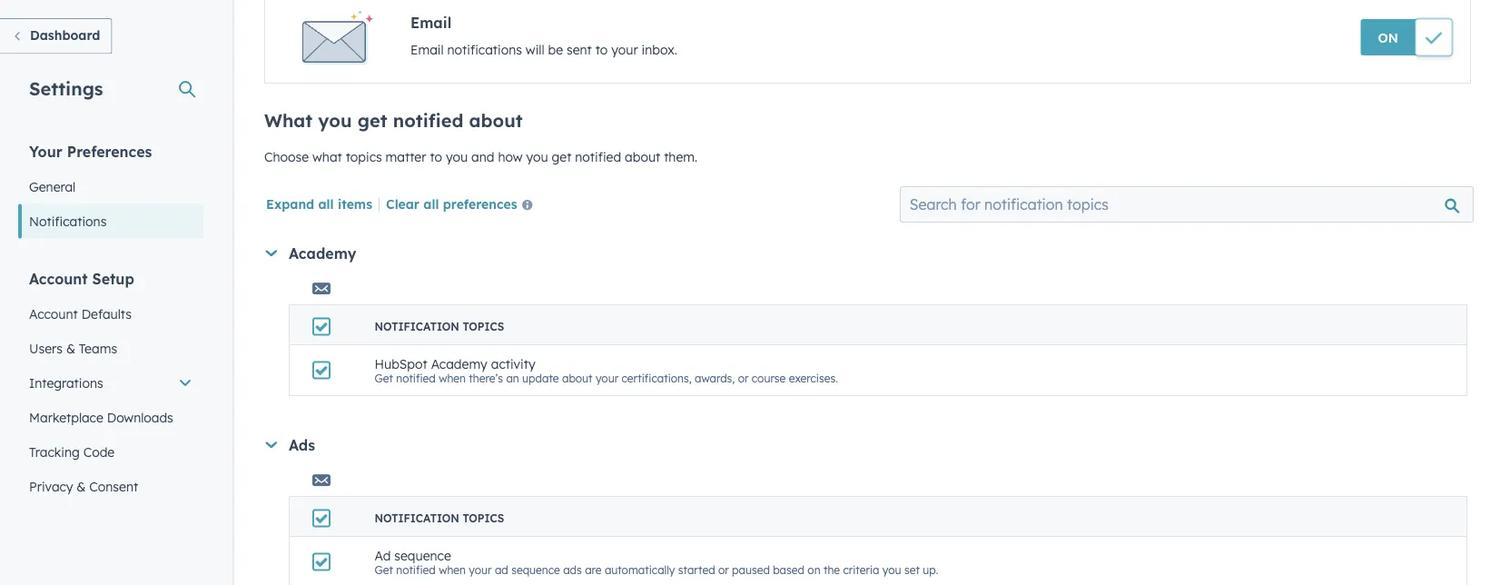 Task type: vqa. For each thing, say whether or not it's contained in the screenshot.
Notification Topics to the top
yes



Task type: describe. For each thing, give the bounding box(es) containing it.
all for expand
[[318, 196, 334, 211]]

users & teams
[[29, 340, 117, 356]]

sent
[[567, 42, 592, 58]]

hubspot academy activity get notified when there's an update about your certifications, awards, or course exercises.
[[375, 355, 839, 385]]

awards,
[[695, 371, 735, 385]]

teams
[[79, 340, 117, 356]]

on
[[1379, 30, 1399, 45]]

there's
[[469, 371, 503, 385]]

account for account setup
[[29, 269, 88, 288]]

what
[[264, 109, 313, 132]]

tracking code
[[29, 444, 115, 460]]

the
[[824, 563, 840, 577]]

up.
[[923, 563, 939, 577]]

& for privacy
[[77, 478, 86, 494]]

choose what topics matter to you and how you get notified about them.
[[264, 149, 698, 165]]

tracking
[[29, 444, 80, 460]]

when inside hubspot academy activity get notified when there's an update about your certifications, awards, or course exercises.
[[439, 371, 466, 385]]

privacy & consent
[[29, 478, 138, 494]]

hubspot
[[375, 355, 428, 371]]

will
[[526, 42, 545, 58]]

ads
[[563, 563, 582, 577]]

expand all items
[[266, 196, 373, 211]]

notified inside hubspot academy activity get notified when there's an update about your certifications, awards, or course exercises.
[[396, 371, 436, 385]]

defaults
[[81, 306, 132, 322]]

update
[[523, 371, 559, 385]]

email for email notifications will be sent to your inbox.
[[411, 42, 444, 58]]

preferences
[[443, 196, 518, 211]]

account defaults link
[[18, 297, 204, 331]]

dashboard link
[[0, 18, 112, 54]]

an
[[506, 371, 519, 385]]

code
[[83, 444, 115, 460]]

0 vertical spatial your
[[612, 42, 638, 58]]

you left and in the top of the page
[[446, 149, 468, 165]]

be
[[548, 42, 563, 58]]

inbox.
[[642, 42, 678, 58]]

1 horizontal spatial sequence
[[512, 563, 560, 577]]

notified inside 'ad sequence get notified when your ad sequence ads are automatically started or paused based on the criteria you set up.'
[[396, 563, 436, 577]]

ad
[[375, 547, 391, 563]]

course
[[752, 371, 786, 385]]

0 vertical spatial about
[[469, 109, 523, 132]]

Search for notification topics search field
[[900, 186, 1475, 223]]

your preferences element
[[18, 141, 204, 239]]

caret image
[[266, 250, 277, 256]]

your preferences
[[29, 142, 152, 160]]

account defaults
[[29, 306, 132, 322]]

notifications
[[29, 213, 107, 229]]

notification topics for ads
[[375, 512, 504, 525]]

dashboard
[[30, 27, 100, 43]]

marketplace downloads link
[[18, 400, 204, 435]]

privacy
[[29, 478, 73, 494]]

account setup element
[[18, 268, 204, 538]]

are
[[585, 563, 602, 577]]

your
[[29, 142, 63, 160]]

or inside 'ad sequence get notified when your ad sequence ads are automatically started or paused based on the criteria you set up.'
[[719, 563, 729, 577]]

users & teams link
[[18, 331, 204, 366]]

0 vertical spatial to
[[596, 42, 608, 58]]

downloads
[[107, 409, 173, 425]]

0 horizontal spatial sequence
[[395, 547, 451, 563]]

ads
[[289, 436, 315, 454]]

notifications
[[447, 42, 522, 58]]

topics for academy
[[463, 320, 504, 333]]

setup
[[92, 269, 134, 288]]

clear
[[386, 196, 420, 211]]



Task type: locate. For each thing, give the bounding box(es) containing it.
ads button
[[265, 436, 1468, 454]]

0 vertical spatial account
[[29, 269, 88, 288]]

& right users
[[66, 340, 75, 356]]

0 vertical spatial get
[[358, 109, 388, 132]]

0 horizontal spatial get
[[358, 109, 388, 132]]

account for account defaults
[[29, 306, 78, 322]]

integrations
[[29, 375, 103, 391]]

1 vertical spatial academy
[[431, 355, 488, 371]]

account setup
[[29, 269, 134, 288]]

1 vertical spatial notification topics
[[375, 512, 504, 525]]

settings
[[29, 77, 103, 99]]

1 vertical spatial your
[[596, 371, 619, 385]]

0 vertical spatial get
[[375, 371, 393, 385]]

marketplace
[[29, 409, 103, 425]]

when left 'there's'
[[439, 371, 466, 385]]

caret image
[[266, 442, 277, 448]]

your inside 'ad sequence get notified when your ad sequence ads are automatically started or paused based on the criteria you set up.'
[[469, 563, 492, 577]]

paused
[[732, 563, 770, 577]]

0 vertical spatial academy
[[289, 244, 357, 263]]

when inside 'ad sequence get notified when your ad sequence ads are automatically started or paused based on the criteria you set up.'
[[439, 563, 466, 577]]

and
[[472, 149, 495, 165]]

& right privacy
[[77, 478, 86, 494]]

consent
[[89, 478, 138, 494]]

expand all items button
[[266, 196, 373, 211]]

get right how
[[552, 149, 572, 165]]

0 horizontal spatial to
[[430, 149, 442, 165]]

0 horizontal spatial all
[[318, 196, 334, 211]]

sequence right the ad
[[395, 547, 451, 563]]

1 horizontal spatial &
[[77, 478, 86, 494]]

2 horizontal spatial about
[[625, 149, 661, 165]]

academy button
[[265, 244, 1468, 263]]

how
[[498, 149, 523, 165]]

them.
[[664, 149, 698, 165]]

expand
[[266, 196, 315, 211]]

sequence right ad
[[512, 563, 560, 577]]

0 vertical spatial notification
[[375, 320, 460, 333]]

matter
[[386, 149, 427, 165]]

1 horizontal spatial get
[[552, 149, 572, 165]]

email up notifications
[[411, 14, 452, 32]]

notification up the hubspot
[[375, 320, 460, 333]]

what
[[313, 149, 342, 165]]

tracking code link
[[18, 435, 204, 469]]

& for users
[[66, 340, 75, 356]]

topics up activity at the bottom left of the page
[[463, 320, 504, 333]]

you right how
[[526, 149, 548, 165]]

2 vertical spatial topics
[[463, 512, 504, 525]]

email for email
[[411, 14, 452, 32]]

when left ad
[[439, 563, 466, 577]]

users
[[29, 340, 63, 356]]

2 all from the left
[[424, 196, 439, 211]]

1 vertical spatial topics
[[463, 320, 504, 333]]

your left certifications,
[[596, 371, 619, 385]]

academy down the expand all items
[[289, 244, 357, 263]]

academy left activity at the bottom left of the page
[[431, 355, 488, 371]]

1 horizontal spatial academy
[[431, 355, 488, 371]]

clear all preferences
[[386, 196, 518, 211]]

1 email from the top
[[411, 14, 452, 32]]

all left "items"
[[318, 196, 334, 211]]

0 vertical spatial or
[[738, 371, 749, 385]]

notifications link
[[18, 204, 204, 239]]

notification up the ad
[[375, 512, 460, 525]]

marketplace downloads
[[29, 409, 173, 425]]

1 vertical spatial to
[[430, 149, 442, 165]]

1 when from the top
[[439, 371, 466, 385]]

or inside hubspot academy activity get notified when there's an update about your certifications, awards, or course exercises.
[[738, 371, 749, 385]]

notification for academy
[[375, 320, 460, 333]]

2 when from the top
[[439, 563, 466, 577]]

2 vertical spatial about
[[562, 371, 593, 385]]

preferences
[[67, 142, 152, 160]]

notified left them. at top left
[[575, 149, 622, 165]]

1 notification topics from the top
[[375, 320, 504, 333]]

about left them. at top left
[[625, 149, 661, 165]]

your inside hubspot academy activity get notified when there's an update about your certifications, awards, or course exercises.
[[596, 371, 619, 385]]

2 notification topics from the top
[[375, 512, 504, 525]]

1 vertical spatial when
[[439, 563, 466, 577]]

1 vertical spatial account
[[29, 306, 78, 322]]

integrations button
[[18, 366, 204, 400]]

your
[[612, 42, 638, 58], [596, 371, 619, 385], [469, 563, 492, 577]]

0 vertical spatial notification topics
[[375, 320, 504, 333]]

2 vertical spatial your
[[469, 563, 492, 577]]

about inside hubspot academy activity get notified when there's an update about your certifications, awards, or course exercises.
[[562, 371, 593, 385]]

ad
[[495, 563, 509, 577]]

2 get from the top
[[375, 563, 393, 577]]

1 horizontal spatial to
[[596, 42, 608, 58]]

email left notifications
[[411, 42, 444, 58]]

1 vertical spatial get
[[375, 563, 393, 577]]

topics for ads
[[463, 512, 504, 525]]

notification topics up the hubspot
[[375, 320, 504, 333]]

you
[[318, 109, 352, 132], [446, 149, 468, 165], [526, 149, 548, 165], [883, 563, 902, 577]]

all for clear
[[424, 196, 439, 211]]

notified right the ad
[[396, 563, 436, 577]]

email notifications will be sent to your inbox.
[[411, 42, 678, 58]]

criteria
[[844, 563, 880, 577]]

general
[[29, 179, 76, 194]]

notification for ads
[[375, 512, 460, 525]]

or
[[738, 371, 749, 385], [719, 563, 729, 577]]

to
[[596, 42, 608, 58], [430, 149, 442, 165]]

items
[[338, 196, 373, 211]]

1 notification from the top
[[375, 320, 460, 333]]

your left ad
[[469, 563, 492, 577]]

sequence
[[395, 547, 451, 563], [512, 563, 560, 577]]

set
[[905, 563, 920, 577]]

1 horizontal spatial all
[[424, 196, 439, 211]]

0 vertical spatial &
[[66, 340, 75, 356]]

about right update at bottom left
[[562, 371, 593, 385]]

get
[[358, 109, 388, 132], [552, 149, 572, 165]]

&
[[66, 340, 75, 356], [77, 478, 86, 494]]

topics right what
[[346, 149, 382, 165]]

2 email from the top
[[411, 42, 444, 58]]

all right clear
[[424, 196, 439, 211]]

what you get notified about
[[264, 109, 523, 132]]

0 vertical spatial email
[[411, 14, 452, 32]]

you up what
[[318, 109, 352, 132]]

get up matter
[[358, 109, 388, 132]]

1 vertical spatial about
[[625, 149, 661, 165]]

to right sent
[[596, 42, 608, 58]]

on
[[808, 563, 821, 577]]

0 horizontal spatial or
[[719, 563, 729, 577]]

0 horizontal spatial academy
[[289, 244, 357, 263]]

topics
[[346, 149, 382, 165], [463, 320, 504, 333], [463, 512, 504, 525]]

notified up matter
[[393, 109, 464, 132]]

1 vertical spatial or
[[719, 563, 729, 577]]

1 horizontal spatial about
[[562, 371, 593, 385]]

notification topics
[[375, 320, 504, 333], [375, 512, 504, 525]]

clear all preferences button
[[386, 194, 540, 216]]

based
[[773, 563, 805, 577]]

0 vertical spatial when
[[439, 371, 466, 385]]

or right the started
[[719, 563, 729, 577]]

0 horizontal spatial about
[[469, 109, 523, 132]]

get inside 'ad sequence get notified when your ad sequence ads are automatically started or paused based on the criteria you set up.'
[[375, 563, 393, 577]]

all
[[318, 196, 334, 211], [424, 196, 439, 211]]

general link
[[18, 169, 204, 204]]

1 all from the left
[[318, 196, 334, 211]]

2 account from the top
[[29, 306, 78, 322]]

1 vertical spatial notification
[[375, 512, 460, 525]]

academy
[[289, 244, 357, 263], [431, 355, 488, 371]]

1 horizontal spatial or
[[738, 371, 749, 385]]

notification topics up the ad
[[375, 512, 504, 525]]

privacy & consent link
[[18, 469, 204, 504]]

email
[[411, 14, 452, 32], [411, 42, 444, 58]]

academy inside hubspot academy activity get notified when there's an update about your certifications, awards, or course exercises.
[[431, 355, 488, 371]]

get inside hubspot academy activity get notified when there's an update about your certifications, awards, or course exercises.
[[375, 371, 393, 385]]

your left inbox.
[[612, 42, 638, 58]]

when
[[439, 371, 466, 385], [439, 563, 466, 577]]

certifications,
[[622, 371, 692, 385]]

1 vertical spatial email
[[411, 42, 444, 58]]

topics up ad
[[463, 512, 504, 525]]

1 vertical spatial &
[[77, 478, 86, 494]]

notified left 'there's'
[[396, 371, 436, 385]]

notification topics for academy
[[375, 320, 504, 333]]

or left course
[[738, 371, 749, 385]]

account up users
[[29, 306, 78, 322]]

ad sequence get notified when your ad sequence ads are automatically started or paused based on the criteria you set up.
[[375, 547, 939, 577]]

started
[[678, 563, 716, 577]]

0 vertical spatial topics
[[346, 149, 382, 165]]

about up and in the top of the page
[[469, 109, 523, 132]]

about
[[469, 109, 523, 132], [625, 149, 661, 165], [562, 371, 593, 385]]

choose
[[264, 149, 309, 165]]

exercises.
[[789, 371, 839, 385]]

you left set
[[883, 563, 902, 577]]

account
[[29, 269, 88, 288], [29, 306, 78, 322]]

activity
[[491, 355, 536, 371]]

1 vertical spatial get
[[552, 149, 572, 165]]

you inside 'ad sequence get notified when your ad sequence ads are automatically started or paused based on the criteria you set up.'
[[883, 563, 902, 577]]

1 account from the top
[[29, 269, 88, 288]]

to right matter
[[430, 149, 442, 165]]

0 horizontal spatial &
[[66, 340, 75, 356]]

1 get from the top
[[375, 371, 393, 385]]

account up account defaults
[[29, 269, 88, 288]]

automatically
[[605, 563, 675, 577]]

all inside button
[[424, 196, 439, 211]]

notification
[[375, 320, 460, 333], [375, 512, 460, 525]]

get
[[375, 371, 393, 385], [375, 563, 393, 577]]

2 notification from the top
[[375, 512, 460, 525]]

notified
[[393, 109, 464, 132], [575, 149, 622, 165], [396, 371, 436, 385], [396, 563, 436, 577]]



